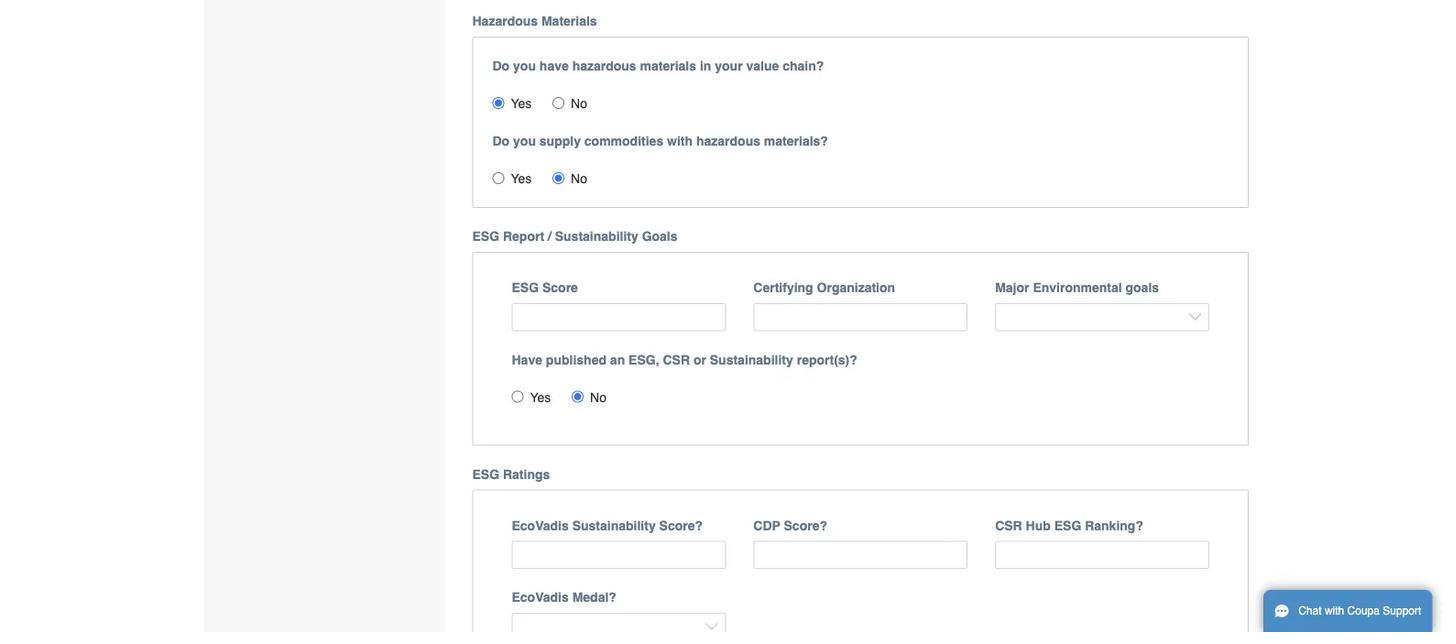 Task type: vqa. For each thing, say whether or not it's contained in the screenshot.
Catalogs link
no



Task type: locate. For each thing, give the bounding box(es) containing it.
0 vertical spatial you
[[513, 58, 536, 73]]

1 vertical spatial hazardous
[[697, 134, 761, 148]]

esg left ratings in the left of the page
[[472, 467, 500, 481]]

2 vertical spatial yes
[[530, 390, 551, 404]]

esg score
[[512, 280, 578, 295]]

0 vertical spatial no
[[571, 96, 587, 111]]

2 ecovadis from the top
[[512, 590, 569, 605]]

hub
[[1026, 518, 1051, 533]]

ecovadis left medal?
[[512, 590, 569, 605]]

1 ecovadis from the top
[[512, 518, 569, 533]]

esg left score
[[512, 280, 539, 295]]

0 vertical spatial ecovadis
[[512, 518, 569, 533]]

2 do from the top
[[493, 134, 510, 148]]

0 vertical spatial sustainability
[[555, 229, 639, 244]]

1 you from the top
[[513, 58, 536, 73]]

1 vertical spatial with
[[1325, 605, 1345, 618]]

hazardous right have
[[572, 58, 637, 73]]

CDP Score? text field
[[754, 541, 968, 569]]

0 vertical spatial yes
[[511, 96, 532, 111]]

0 vertical spatial with
[[667, 134, 693, 148]]

sustainability
[[555, 229, 639, 244], [710, 352, 794, 367], [573, 518, 656, 533]]

ecovadis
[[512, 518, 569, 533], [512, 590, 569, 605]]

1 vertical spatial you
[[513, 134, 536, 148]]

0 vertical spatial csr
[[663, 352, 690, 367]]

0 vertical spatial do
[[493, 58, 510, 73]]

yes for do you supply commodities with hazardous materials?
[[511, 171, 532, 186]]

hazardous left materials?
[[697, 134, 761, 148]]

1 horizontal spatial score?
[[784, 518, 828, 533]]

ecovadis medal?
[[512, 590, 617, 605]]

CSR Hub ESG Ranking? text field
[[995, 541, 1210, 569]]

cdp
[[754, 518, 781, 533]]

0 vertical spatial hazardous
[[572, 58, 637, 73]]

yes
[[511, 96, 532, 111], [511, 171, 532, 186], [530, 390, 551, 404]]

esg ratings
[[472, 467, 550, 481]]

you left have
[[513, 58, 536, 73]]

sustainability right / on the left top of the page
[[555, 229, 639, 244]]

materials?
[[764, 134, 828, 148]]

None radio
[[553, 97, 565, 109], [493, 172, 505, 184], [553, 97, 565, 109], [493, 172, 505, 184]]

1 vertical spatial csr
[[995, 518, 1023, 533]]

organization
[[817, 280, 896, 295]]

no for have
[[571, 96, 587, 111]]

report(s)?
[[797, 352, 858, 367]]

1 vertical spatial no
[[571, 171, 587, 186]]

goals
[[642, 229, 678, 244]]

do down hazardous
[[493, 58, 510, 73]]

yes down have
[[530, 390, 551, 404]]

ESG Score text field
[[512, 303, 726, 331]]

hazardous
[[572, 58, 637, 73], [697, 134, 761, 148]]

ecovadis down ratings in the left of the page
[[512, 518, 569, 533]]

yes down hazardous materials
[[511, 96, 532, 111]]

0 horizontal spatial score?
[[659, 518, 703, 533]]

csr left hub
[[995, 518, 1023, 533]]

2 vertical spatial no
[[590, 390, 607, 404]]

1 score? from the left
[[659, 518, 703, 533]]

yes for have published an esg, csr or sustainability report(s)?
[[530, 390, 551, 404]]

esg
[[472, 229, 500, 244], [512, 280, 539, 295], [472, 467, 500, 481], [1055, 518, 1082, 533]]

csr hub esg ranking?
[[995, 518, 1144, 533]]

esg left report
[[472, 229, 500, 244]]

score? up ecovadis sustainability score? text box
[[659, 518, 703, 533]]

score? right 'cdp'
[[784, 518, 828, 533]]

goals
[[1126, 280, 1159, 295]]

no down published
[[590, 390, 607, 404]]

1 vertical spatial sustainability
[[710, 352, 794, 367]]

1 vertical spatial ecovadis
[[512, 590, 569, 605]]

score
[[543, 280, 578, 295]]

csr
[[663, 352, 690, 367], [995, 518, 1023, 533]]

have
[[512, 352, 543, 367]]

2 vertical spatial sustainability
[[573, 518, 656, 533]]

2 you from the top
[[513, 134, 536, 148]]

hazardous
[[472, 14, 538, 28]]

/
[[548, 229, 552, 244]]

with right commodities
[[667, 134, 693, 148]]

do
[[493, 58, 510, 73], [493, 134, 510, 148]]

yes up report
[[511, 171, 532, 186]]

0 horizontal spatial hazardous
[[572, 58, 637, 73]]

ecovadis for ecovadis sustainability score?
[[512, 518, 569, 533]]

None radio
[[493, 97, 505, 109], [553, 172, 565, 184], [512, 391, 524, 403], [572, 391, 584, 403], [493, 97, 505, 109], [553, 172, 565, 184], [512, 391, 524, 403], [572, 391, 584, 403]]

sustainability up ecovadis sustainability score? text box
[[573, 518, 656, 533]]

you
[[513, 58, 536, 73], [513, 134, 536, 148]]

csr left or
[[663, 352, 690, 367]]

have
[[540, 58, 569, 73]]

do left supply
[[493, 134, 510, 148]]

1 vertical spatial yes
[[511, 171, 532, 186]]

1 do from the top
[[493, 58, 510, 73]]

1 horizontal spatial with
[[1325, 605, 1345, 618]]

certifying organization
[[754, 280, 896, 295]]

with right chat
[[1325, 605, 1345, 618]]

with
[[667, 134, 693, 148], [1325, 605, 1345, 618]]

1 vertical spatial do
[[493, 134, 510, 148]]

you left supply
[[513, 134, 536, 148]]

score?
[[659, 518, 703, 533], [784, 518, 828, 533]]

no down supply
[[571, 171, 587, 186]]

report
[[503, 229, 544, 244]]

supply
[[540, 134, 581, 148]]

0 horizontal spatial with
[[667, 134, 693, 148]]

do you have hazardous materials in your value chain?
[[493, 58, 824, 73]]

no
[[571, 96, 587, 111], [571, 171, 587, 186], [590, 390, 607, 404]]

hazardous materials
[[472, 14, 597, 28]]

sustainability right or
[[710, 352, 794, 367]]

ecovadis sustainability score?
[[512, 518, 703, 533]]

no up supply
[[571, 96, 587, 111]]

in
[[700, 58, 712, 73]]



Task type: describe. For each thing, give the bounding box(es) containing it.
EcoVadis Sustainability Score? text field
[[512, 541, 726, 569]]

with inside button
[[1325, 605, 1345, 618]]

Certifying Organization text field
[[754, 303, 968, 331]]

your
[[715, 58, 743, 73]]

1 horizontal spatial csr
[[995, 518, 1023, 533]]

or
[[694, 352, 707, 367]]

do for do you have hazardous materials in your value chain?
[[493, 58, 510, 73]]

an
[[610, 352, 625, 367]]

do you supply commodities with hazardous materials?
[[493, 134, 828, 148]]

1 horizontal spatial hazardous
[[697, 134, 761, 148]]

materials
[[542, 14, 597, 28]]

ranking?
[[1085, 518, 1144, 533]]

ecovadis for ecovadis medal?
[[512, 590, 569, 605]]

esg right hub
[[1055, 518, 1082, 533]]

chain?
[[783, 58, 824, 73]]

no for an
[[590, 390, 607, 404]]

major
[[995, 280, 1030, 295]]

support
[[1383, 605, 1422, 618]]

have published an esg, csr or sustainability report(s)?
[[512, 352, 858, 367]]

chat
[[1299, 605, 1322, 618]]

medal?
[[573, 590, 617, 605]]

2 score? from the left
[[784, 518, 828, 533]]

major environmental goals
[[995, 280, 1159, 295]]

materials
[[640, 58, 697, 73]]

value
[[746, 58, 779, 73]]

yes for do you have hazardous materials in your value chain?
[[511, 96, 532, 111]]

esg for esg report / sustainability goals
[[472, 229, 500, 244]]

published
[[546, 352, 607, 367]]

do for do you supply commodities with hazardous materials?
[[493, 134, 510, 148]]

chat with coupa support
[[1299, 605, 1422, 618]]

you for have
[[513, 58, 536, 73]]

no for supply
[[571, 171, 587, 186]]

you for supply
[[513, 134, 536, 148]]

chat with coupa support button
[[1264, 590, 1433, 632]]

ratings
[[503, 467, 550, 481]]

environmental
[[1033, 280, 1122, 295]]

esg for esg ratings
[[472, 467, 500, 481]]

esg report / sustainability goals
[[472, 229, 678, 244]]

esg for esg score
[[512, 280, 539, 295]]

esg,
[[629, 352, 659, 367]]

commodities
[[585, 134, 664, 148]]

0 horizontal spatial csr
[[663, 352, 690, 367]]

certifying
[[754, 280, 814, 295]]

coupa
[[1348, 605, 1380, 618]]

cdp score?
[[754, 518, 828, 533]]



